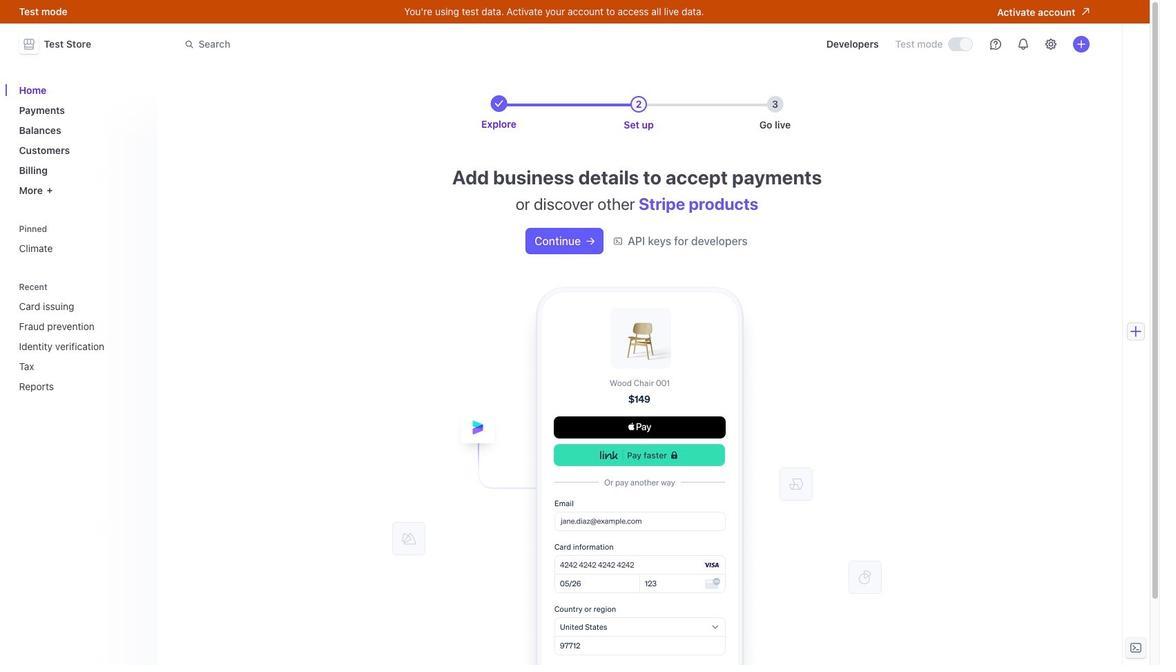 Task type: describe. For each thing, give the bounding box(es) containing it.
Test mode checkbox
[[949, 38, 972, 50]]

settings image
[[1045, 39, 1056, 50]]

notifications image
[[1018, 39, 1029, 50]]

pinned element
[[13, 219, 149, 260]]

2 recent element from the top
[[13, 295, 149, 398]]

Search text field
[[176, 31, 566, 57]]

1 recent element from the top
[[13, 277, 149, 398]]

edit pins image
[[135, 225, 143, 233]]



Task type: vqa. For each thing, say whether or not it's contained in the screenshot.
Powered by link
no



Task type: locate. For each thing, give the bounding box(es) containing it.
svg image
[[586, 237, 595, 245]]

core navigation links element
[[13, 79, 149, 202]]

help image
[[990, 39, 1001, 50]]

clear history image
[[135, 283, 143, 291]]

None search field
[[176, 31, 566, 57]]

recent element
[[13, 277, 149, 398], [13, 295, 149, 398]]



